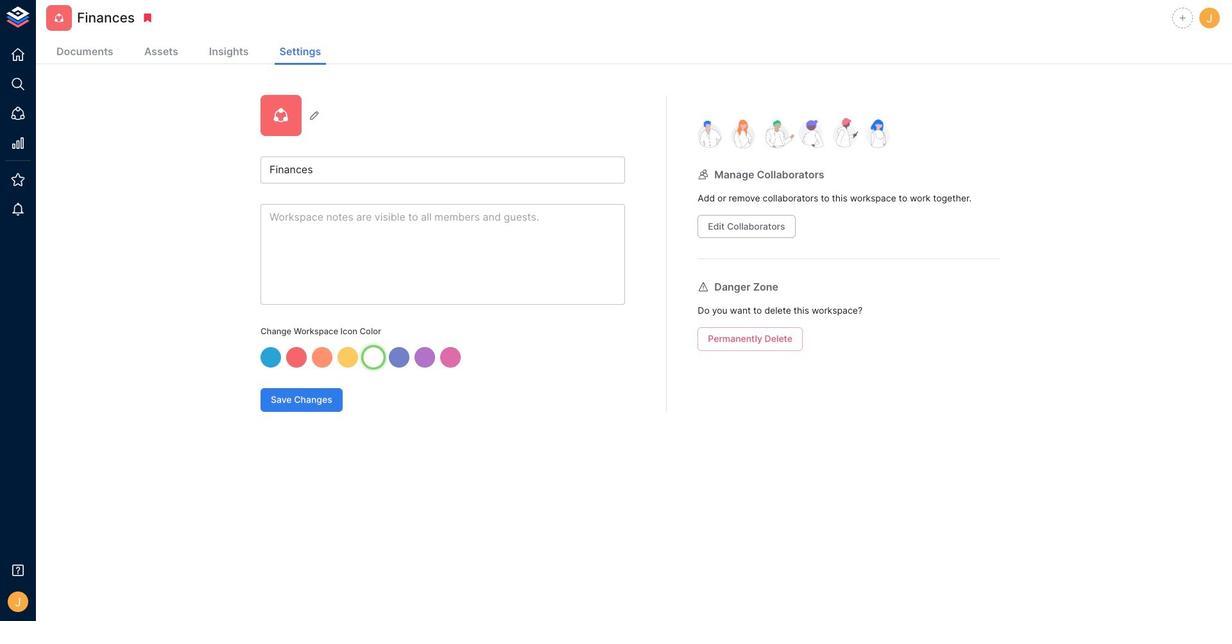 Task type: describe. For each thing, give the bounding box(es) containing it.
remove bookmark image
[[142, 12, 154, 24]]

Workspace notes are visible to all members and guests. text field
[[261, 204, 625, 305]]



Task type: vqa. For each thing, say whether or not it's contained in the screenshot.
Workspace Notes Are Visible To All Members And Guests. text box
yes



Task type: locate. For each thing, give the bounding box(es) containing it.
Workspace Name text field
[[261, 157, 625, 184]]



